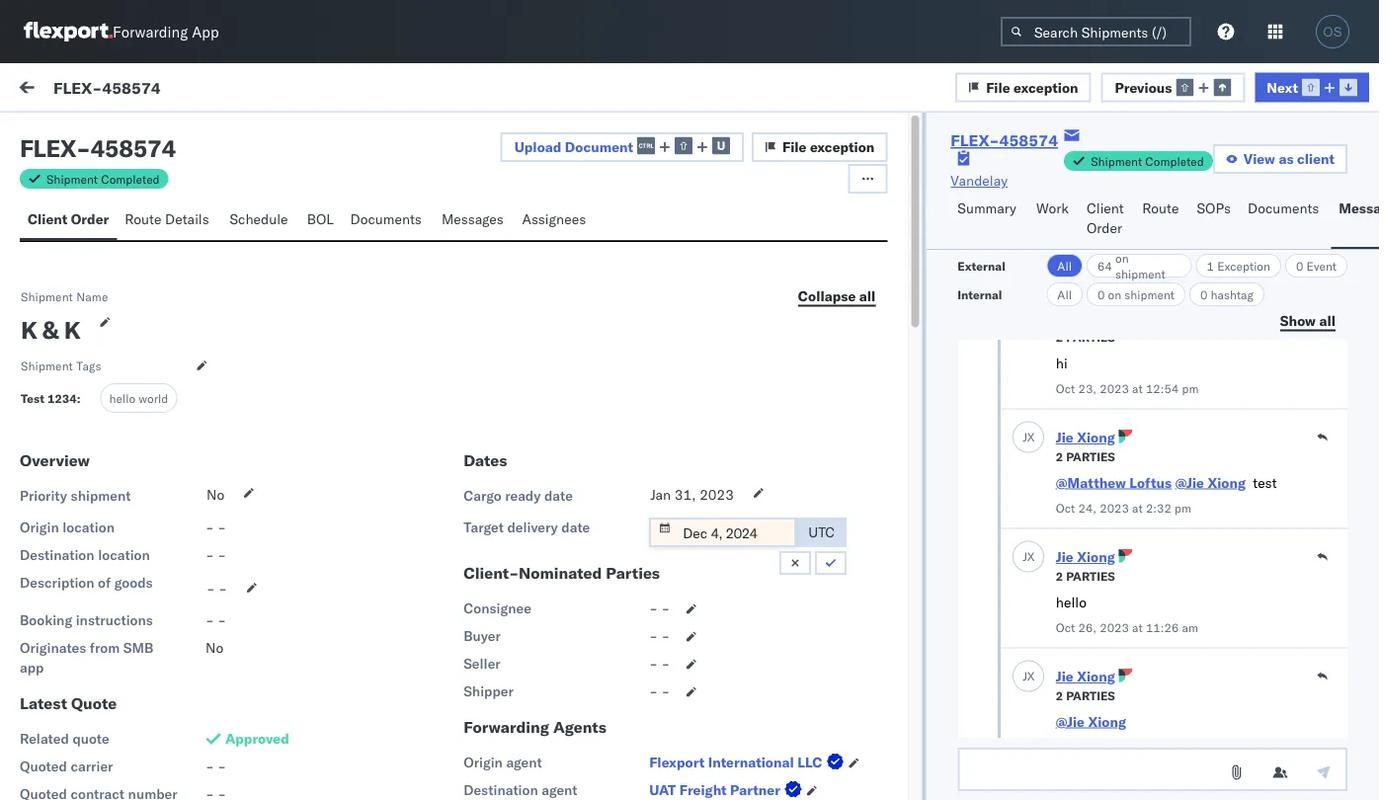 Task type: describe. For each thing, give the bounding box(es) containing it.
external for external (0)
[[32, 125, 84, 143]]

hi
[[1056, 355, 1067, 372]]

latest quote
[[20, 694, 117, 713]]

sops
[[1197, 200, 1231, 217]]

origin location
[[20, 519, 115, 536]]

@jie xiong test
[[1175, 474, 1277, 492]]

category
[[767, 171, 815, 186]]

name
[[76, 289, 108, 304]]

oct inside "2 parties hi oct 23, 2023 at 12:54 pm"
[[1056, 382, 1075, 397]]

my
[[20, 76, 51, 103]]

3 jason-test zhao from the top
[[96, 392, 201, 409]]

x for @matthew loftus
[[1027, 430, 1035, 445]]

internal for internal (0)
[[133, 125, 181, 143]]

loftus
[[1129, 474, 1172, 492]]

2023 inside "2 parties hi oct 23, 2023 at 12:54 pm"
[[1099, 382, 1129, 397]]

description
[[20, 574, 94, 591]]

destination for destination location
[[20, 546, 94, 564]]

overview
[[20, 451, 90, 470]]

dates
[[464, 451, 507, 470]]

upload document button
[[501, 132, 744, 162]]

pm right 6:38
[[588, 763, 609, 781]]

0 on shipment
[[1098, 287, 1175, 302]]

0 horizontal spatial shipment completed
[[46, 171, 160, 186]]

2 z from the top
[[71, 305, 77, 317]]

2026, down nominated
[[521, 585, 560, 603]]

@jie for @jie xiong
[[1056, 713, 1084, 731]]

2 j x from the top
[[1022, 549, 1035, 564]]

order for client order button to the right
[[1087, 219, 1123, 237]]

parties for jie xiong "button" associated with @jie
[[1066, 689, 1115, 704]]

2 zhao from the top
[[170, 303, 201, 320]]

dec 8, 2026, 6:39 pm pst
[[468, 674, 637, 692]]

@ for @ linjia test
[[59, 782, 71, 799]]

view as client
[[1244, 150, 1335, 167]]

test down smb
[[140, 659, 166, 676]]

shipment down flex
[[46, 171, 98, 186]]

flex
[[20, 133, 76, 163]]

internal for internal
[[958, 287, 1002, 302]]

exception
[[1218, 258, 1271, 273]]

xiong up @matthew
[[1077, 429, 1115, 447]]

2023 down @matthew loftus
[[1099, 501, 1129, 516]]

delivery
[[507, 519, 558, 536]]

pst left jan
[[621, 497, 645, 514]]

26,
[[1078, 621, 1096, 636]]

1 vertical spatial message
[[61, 171, 109, 186]]

3 jason- from the top
[[96, 392, 140, 409]]

tao
[[74, 693, 97, 710]]

0 horizontal spatial @jie xiong button
[[1056, 713, 1126, 731]]

test right of
[[140, 570, 166, 587]]

view as client button
[[1213, 144, 1348, 174]]

assignees button
[[514, 202, 598, 240]]

ttt for 458574
[[59, 337, 74, 354]]

shipment up the "test 1234 :"
[[21, 358, 73, 373]]

2 jie from the top
[[1056, 549, 1073, 566]]

4 zhao from the top
[[170, 481, 201, 498]]

collapse
[[798, 287, 856, 304]]

1 zhao from the top
[[170, 214, 201, 231]]

flex- down @matthew
[[1064, 497, 1105, 514]]

2 parties button for jie xiong "button" associated with @jie
[[1056, 687, 1115, 705]]

at inside hello oct 26, 2023 at 11:26 am
[[1132, 621, 1143, 636]]

priority
[[20, 487, 67, 504]]

xiong right loftus
[[1207, 474, 1246, 492]]

3 zhao from the top
[[170, 392, 201, 409]]

show all
[[1280, 312, 1336, 329]]

os button
[[1310, 9, 1356, 54]]

messa button
[[1331, 191, 1379, 249]]

date for cargo ready date
[[544, 487, 573, 504]]

1
[[1207, 258, 1214, 273]]

schedule button
[[222, 202, 299, 240]]

1 vertical spatial exception
[[810, 138, 875, 156]]

destination for destination agent
[[464, 782, 538, 799]]

0 vertical spatial test
[[1253, 474, 1277, 492]]

0 vertical spatial file exception
[[986, 78, 1079, 96]]

5 zhao from the top
[[170, 570, 201, 587]]

24,
[[1078, 501, 1096, 516]]

8, for dec 8, 2026, 6:38 pm pst
[[496, 763, 509, 781]]

flexport international llc link
[[649, 753, 848, 773]]

pst right 6:39
[[613, 674, 637, 692]]

2 6:47 from the top
[[563, 585, 593, 603]]

international
[[708, 754, 794, 771]]

message button
[[139, 63, 238, 117]]

0 vertical spatial no
[[207, 486, 225, 503]]

2 dec 17, 2026, 6:47 pm pst from the top
[[468, 585, 645, 603]]

tags
[[76, 358, 101, 373]]

1 horizontal spatial documents button
[[1240, 191, 1331, 249]]

2026, up the destination agent
[[512, 763, 551, 781]]

0 horizontal spatial file
[[783, 138, 807, 156]]

1 dec from the top
[[468, 230, 492, 247]]

am
[[1182, 621, 1198, 636]]

k & k
[[21, 315, 81, 345]]

(0) for internal (0)
[[185, 125, 210, 143]]

pst down parties
[[621, 585, 645, 603]]

2 parties hi oct 23, 2023 at 12:54 pm
[[1056, 331, 1199, 397]]

7 jason-test zhao from the top
[[96, 748, 201, 765]]

6:38
[[555, 763, 585, 781]]

j x for @jie xiong
[[1022, 669, 1035, 684]]

shipment up &
[[21, 289, 73, 304]]

resize handle column header for related work item/shipment
[[1329, 165, 1353, 800]]

5 dec from the top
[[468, 763, 492, 781]]

4 j z from the top
[[67, 483, 77, 495]]

7 jason- from the top
[[96, 748, 140, 765]]

2 at from the top
[[1132, 501, 1143, 516]]

pm down parties
[[597, 585, 618, 603]]

1 horizontal spatial client
[[1087, 200, 1124, 217]]

0 horizontal spatial completed
[[101, 171, 160, 186]]

related quote
[[20, 730, 109, 748]]

messa
[[1339, 200, 1379, 217]]

ready
[[505, 487, 541, 504]]

linjia
[[74, 782, 110, 799]]

view
[[1244, 150, 1276, 167]]

2026, up delivery
[[521, 497, 560, 514]]

test down internal (0) button
[[140, 214, 166, 231]]

partner
[[730, 782, 781, 799]]

2 jason-test zhao from the top
[[96, 303, 201, 320]]

5 z from the top
[[71, 572, 77, 584]]

documents for right documents button
[[1248, 200, 1319, 217]]

test right the linjia
[[113, 782, 141, 799]]

shipment tags
[[21, 358, 101, 373]]

origin for origin agent
[[464, 754, 503, 771]]

related for related quote
[[20, 730, 69, 748]]

2 2 parties from the top
[[1056, 570, 1115, 584]]

12:36
[[563, 230, 602, 247]]

0 hashtag
[[1201, 287, 1254, 302]]

MMM D, YYYY text field
[[649, 518, 797, 547]]

2 for jie xiong "button" for @matthew
[[1056, 450, 1063, 465]]

order for the leftmost client order button
[[71, 210, 109, 228]]

schedule
[[230, 210, 288, 228]]

test right carrier
[[140, 748, 166, 765]]

jie xiong button for @jie
[[1056, 668, 1115, 686]]

3 dec from the top
[[468, 585, 492, 603]]

xiong down 24,
[[1077, 549, 1115, 566]]

7 zhao from the top
[[170, 748, 201, 765]]

12:54
[[1146, 382, 1179, 397]]

2026, left 6:39
[[512, 674, 551, 692]]

all for collapse all
[[859, 287, 876, 304]]

j x for @matthew loftus
[[1022, 430, 1035, 445]]

2026, down assignees
[[521, 230, 560, 247]]

5 jason- from the top
[[96, 570, 140, 587]]

2 resize handle column header from the left
[[733, 165, 757, 800]]

liu
[[100, 693, 123, 710]]

1 vertical spatial file exception
[[783, 138, 875, 156]]

2 vertical spatial shipment
[[71, 487, 131, 504]]

2 flex- 458574 from the top
[[1064, 408, 1157, 425]]

booking instructions
[[20, 612, 153, 629]]

external (0) button
[[24, 117, 125, 155]]

4 dec from the top
[[468, 674, 492, 692]]

jie xiong for @jie
[[1056, 668, 1115, 686]]

1 z from the top
[[71, 216, 77, 229]]

hello oct 26, 2023 at 11:26 am
[[1056, 594, 1198, 636]]

flex- 458574 for dec 8, 2026, 6:38 pm pst
[[1064, 763, 1157, 781]]

0 horizontal spatial client order
[[28, 210, 109, 228]]

1 horizontal spatial file
[[986, 78, 1011, 96]]

flex- 458574 for dec 20, 2026, 12:36 am pst
[[1064, 230, 1157, 247]]

shipment up related work item/shipment
[[1091, 154, 1142, 168]]

pm inside "2 parties hi oct 23, 2023 at 12:54 pm"
[[1182, 382, 1199, 397]]

1 horizontal spatial client order button
[[1079, 191, 1135, 249]]

nominated
[[519, 563, 602, 583]]

work button
[[1029, 191, 1079, 249]]

2:32
[[1146, 501, 1171, 516]]

llc
[[798, 754, 822, 771]]

(0) for external (0)
[[87, 125, 113, 143]]

flex- up vandelay
[[951, 130, 1000, 150]]

goods
[[114, 574, 153, 591]]

summary button
[[950, 191, 1029, 249]]

message inside button
[[147, 81, 204, 98]]

flex- up 64
[[1064, 230, 1105, 247]]

pst left the flexport
[[613, 763, 637, 781]]

2 x from the top
[[1027, 549, 1035, 564]]

jan 31, 2023
[[650, 486, 734, 503]]

test right : on the left
[[140, 392, 166, 409]]

ttt for flex-
[[59, 248, 74, 265]]

upload
[[514, 138, 562, 155]]

2 oct from the top
[[1056, 501, 1075, 516]]

5 j z from the top
[[67, 572, 77, 584]]

@ for @ tao liu
[[59, 693, 71, 710]]

upload document
[[514, 138, 633, 155]]

parties inside "2 parties hi oct 23, 2023 at 12:54 pm"
[[1066, 331, 1115, 345]]

shipper
[[464, 683, 514, 700]]

1 6:47 from the top
[[563, 497, 593, 514]]

freight
[[680, 782, 727, 799]]

oct 24, 2023 at 2:32 pm
[[1056, 501, 1191, 516]]

work for related
[[1109, 171, 1135, 186]]

pm left jan
[[597, 497, 618, 514]]

23,
[[1078, 382, 1096, 397]]

flex- down @jie xiong
[[1064, 763, 1105, 781]]

flex- up the 26,
[[1064, 585, 1105, 603]]

target delivery date
[[464, 519, 590, 536]]

origin agent
[[464, 754, 542, 771]]

latest
[[20, 694, 67, 713]]

world
[[139, 391, 168, 406]]

test right 'priority shipment'
[[140, 481, 166, 498]]

agents
[[553, 717, 607, 737]]

show
[[1280, 312, 1316, 329]]

1 vertical spatial test
[[59, 515, 83, 532]]

dec 20, 2026, 12:36 am pst
[[468, 230, 655, 247]]

resize handle column header for category
[[1031, 165, 1055, 800]]

1 vertical spatial pm
[[1174, 501, 1191, 516]]

2 17, from the top
[[496, 585, 517, 603]]

x for @jie xiong
[[1027, 669, 1035, 684]]

forwarding app link
[[24, 22, 219, 41]]

destination location
[[20, 546, 150, 564]]

booking
[[20, 612, 72, 629]]

1 exception
[[1207, 258, 1271, 273]]

work
[[1037, 200, 1069, 217]]

route details button
[[117, 202, 222, 240]]

3 j z from the top
[[67, 394, 77, 406]]

on for 64
[[1116, 250, 1129, 265]]

details
[[165, 210, 209, 228]]

route for route
[[1143, 200, 1179, 217]]

jie for @jie
[[1056, 668, 1073, 686]]



Task type: locate. For each thing, give the bounding box(es) containing it.
1 vertical spatial work
[[1109, 171, 1135, 186]]

external (0)
[[32, 125, 113, 143]]

pst right am
[[631, 230, 655, 247]]

2 all from the top
[[1058, 287, 1072, 302]]

5 flex- 458574 from the top
[[1064, 763, 1157, 781]]

jason- down destination location
[[96, 570, 140, 587]]

1 horizontal spatial file exception
[[986, 78, 1079, 96]]

0 vertical spatial work
[[57, 76, 108, 103]]

2 parties from the top
[[1066, 450, 1115, 465]]

1 horizontal spatial related
[[1065, 171, 1106, 186]]

hashtag
[[1211, 287, 1254, 302]]

quoted
[[20, 758, 67, 775]]

flexport. image
[[24, 22, 113, 41]]

1 horizontal spatial destination
[[464, 782, 538, 799]]

64
[[1098, 258, 1112, 273]]

1 oct from the top
[[1056, 382, 1075, 397]]

0 vertical spatial @jie xiong button
[[1175, 474, 1246, 492]]

2 (0) from the left
[[185, 125, 210, 143]]

1 jason-test zhao from the top
[[96, 214, 201, 231]]

@jie xiong button
[[1175, 474, 1246, 492], [1056, 713, 1126, 731]]

1 vertical spatial flex-458574
[[951, 130, 1058, 150]]

agent for origin agent
[[506, 754, 542, 771]]

route details
[[125, 210, 209, 228]]

test 1234 :
[[21, 391, 80, 406]]

0 vertical spatial jie xiong button
[[1056, 429, 1115, 447]]

2 vertical spatial j x
[[1022, 669, 1035, 684]]

2023
[[1099, 382, 1129, 397], [700, 486, 734, 503], [1099, 501, 1129, 516], [1099, 621, 1129, 636]]

2 vertical spatial jie xiong
[[1056, 668, 1115, 686]]

location for destination location
[[98, 546, 150, 564]]

client order
[[1087, 200, 1124, 237], [28, 210, 109, 228]]

1 vertical spatial jie xiong button
[[1056, 549, 1115, 566]]

flex- down 23,
[[1064, 408, 1105, 425]]

work up external (0)
[[57, 76, 108, 103]]

parties for second jie xiong "button" from the top
[[1066, 570, 1115, 584]]

client down related work item/shipment
[[1087, 200, 1124, 217]]

zhao
[[170, 214, 201, 231], [170, 303, 201, 320], [170, 392, 201, 409], [170, 481, 201, 498], [170, 570, 201, 587], [170, 659, 201, 676], [170, 748, 201, 765]]

1 k from the left
[[21, 315, 37, 345]]

originates
[[20, 639, 86, 657]]

client
[[1297, 150, 1335, 167]]

app
[[192, 22, 219, 41]]

flex- 458574 up @jie xiong
[[1064, 674, 1157, 692]]

1 jie xiong button from the top
[[1056, 429, 1115, 447]]

collapse all button
[[786, 282, 888, 311]]

on for 0
[[1108, 287, 1122, 302]]

dec down the seller
[[468, 674, 492, 692]]

&
[[43, 315, 59, 345]]

2 parties for @jie
[[1056, 689, 1115, 704]]

forwarding for forwarding app
[[113, 22, 188, 41]]

completed down flex - 458574
[[101, 171, 160, 186]]

@jie for @jie xiong test
[[1175, 474, 1204, 492]]

(0) right flex
[[87, 125, 113, 143]]

j x
[[1022, 430, 1035, 445], [1022, 549, 1035, 564], [1022, 669, 1035, 684]]

2023 right the 26,
[[1099, 621, 1129, 636]]

0 horizontal spatial origin
[[20, 519, 59, 536]]

message up internal (0)
[[147, 81, 204, 98]]

1 all from the top
[[1058, 258, 1072, 273]]

hello inside hello oct 26, 2023 at 11:26 am
[[1056, 594, 1086, 611]]

documents right bol button
[[350, 210, 422, 228]]

jason-test zhao down smb
[[96, 659, 201, 676]]

2 parties button for second jie xiong "button" from the top
[[1056, 568, 1115, 585]]

at left 11:26
[[1132, 621, 1143, 636]]

hello for hello world
[[109, 391, 136, 406]]

8, up the destination agent
[[496, 763, 509, 781]]

4 2 from the top
[[1056, 689, 1063, 704]]

flex- 458574 for dec 17, 2026, 6:47 pm pst
[[1064, 497, 1157, 514]]

smb
[[123, 639, 154, 657]]

0 for 0 on shipment
[[1098, 287, 1105, 302]]

2 j z from the top
[[67, 305, 77, 317]]

2 parties button up the hi
[[1056, 329, 1115, 346]]

1 17, from the top
[[496, 497, 517, 514]]

0 horizontal spatial @jie
[[1056, 713, 1084, 731]]

work left item/shipment
[[1109, 171, 1135, 186]]

0 horizontal spatial exception
[[810, 138, 875, 156]]

work
[[57, 76, 108, 103], [1109, 171, 1135, 186]]

jason-test zhao up origin location
[[96, 481, 201, 498]]

1 vertical spatial 2 parties
[[1056, 570, 1115, 584]]

z down shipment tags
[[71, 394, 77, 406]]

0 vertical spatial file
[[986, 78, 1011, 96]]

0 vertical spatial hello
[[109, 391, 136, 406]]

0 horizontal spatial destination
[[20, 546, 94, 564]]

17, down client-
[[496, 585, 517, 603]]

order
[[71, 210, 109, 228], [1087, 219, 1123, 237]]

oct left 24,
[[1056, 501, 1075, 516]]

shipment for 0 on shipment
[[1125, 287, 1175, 302]]

uat freight partner link
[[649, 781, 806, 800]]

1 jie xiong from the top
[[1056, 429, 1115, 447]]

my work
[[20, 76, 108, 103]]

3 oct from the top
[[1056, 621, 1075, 636]]

origin for origin location
[[20, 519, 59, 536]]

1 vertical spatial date
[[562, 519, 590, 536]]

0 vertical spatial 6:47
[[563, 497, 593, 514]]

resize handle column header
[[435, 165, 459, 800], [733, 165, 757, 800], [1031, 165, 1055, 800], [1329, 165, 1353, 800]]

forwarding for forwarding agents
[[464, 717, 549, 737]]

2023 right 23,
[[1099, 382, 1129, 397]]

1 horizontal spatial origin
[[464, 754, 503, 771]]

17,
[[496, 497, 517, 514], [496, 585, 517, 603]]

location up destination location
[[63, 519, 115, 536]]

all for 0
[[1058, 287, 1072, 302]]

dec down messages
[[468, 230, 492, 247]]

external down summary button
[[958, 258, 1006, 273]]

oct left 23,
[[1056, 382, 1075, 397]]

6 j z from the top
[[67, 750, 77, 762]]

0 vertical spatial dec 17, 2026, 6:47 pm pst
[[468, 497, 645, 514]]

0 horizontal spatial documents
[[350, 210, 422, 228]]

flexport international llc
[[649, 754, 822, 771]]

vandelay
[[951, 172, 1008, 189]]

location
[[63, 519, 115, 536], [98, 546, 150, 564]]

2 k from the left
[[64, 315, 81, 345]]

3 parties from the top
[[1066, 570, 1115, 584]]

0 vertical spatial @jie
[[1175, 474, 1204, 492]]

@matthew
[[1056, 474, 1126, 492]]

hello up the 26,
[[1056, 594, 1086, 611]]

@ tao liu
[[59, 693, 123, 710]]

j
[[67, 216, 71, 229], [67, 305, 71, 317], [67, 394, 71, 406], [1022, 430, 1027, 445], [67, 483, 71, 495], [1022, 549, 1027, 564], [67, 572, 71, 584], [67, 661, 71, 673], [1022, 669, 1027, 684], [67, 750, 71, 762]]

2 for second jie xiong "button" from the top
[[1056, 570, 1063, 584]]

1 vertical spatial all
[[1320, 312, 1336, 329]]

0 vertical spatial origin
[[20, 519, 59, 536]]

4 flex- 458574 from the top
[[1064, 674, 1157, 692]]

2 parties button up @jie xiong
[[1056, 687, 1115, 705]]

4 2 parties button from the top
[[1056, 687, 1115, 705]]

2 jason- from the top
[[96, 303, 140, 320]]

1 horizontal spatial documents
[[1248, 200, 1319, 217]]

@jie down the 26,
[[1056, 713, 1084, 731]]

dec 17, 2026, 6:47 pm pst up delivery
[[468, 497, 645, 514]]

6 jason-test zhao from the top
[[96, 659, 201, 676]]

parties for jie xiong "button" for @matthew
[[1066, 450, 1115, 465]]

as
[[1279, 150, 1294, 167]]

x
[[1027, 430, 1035, 445], [1027, 549, 1035, 564], [1027, 669, 1035, 684]]

2 all button from the top
[[1047, 283, 1083, 306]]

all for 64
[[1058, 258, 1072, 273]]

0 vertical spatial ttt
[[59, 248, 74, 265]]

1 horizontal spatial @jie xiong button
[[1175, 474, 1246, 492]]

2 2 parties button from the top
[[1056, 448, 1115, 465]]

1 x from the top
[[1027, 430, 1035, 445]]

jason-test zhao down flex - 458574
[[96, 214, 201, 231]]

no
[[207, 486, 225, 503], [206, 639, 224, 657]]

@jie xiong
[[1056, 713, 1126, 731]]

0 vertical spatial shipment
[[1116, 266, 1166, 281]]

2 up the hi
[[1056, 331, 1063, 345]]

xiong down the 26,
[[1088, 713, 1126, 731]]

documents button up the 0 event
[[1240, 191, 1331, 249]]

j z down related quote
[[67, 750, 77, 762]]

1 vertical spatial dec 17, 2026, 6:47 pm pst
[[468, 585, 645, 603]]

2 jie xiong from the top
[[1056, 549, 1115, 566]]

1 jie from the top
[[1056, 429, 1073, 447]]

utc
[[808, 524, 835, 541]]

2 for jie xiong "button" associated with @jie
[[1056, 689, 1063, 704]]

jie for @matthew
[[1056, 429, 1073, 447]]

3 j x from the top
[[1022, 669, 1035, 684]]

0 horizontal spatial documents button
[[342, 202, 434, 240]]

5 jason-test zhao from the top
[[96, 570, 201, 587]]

all
[[859, 287, 876, 304], [1320, 312, 1336, 329]]

0 vertical spatial external
[[32, 125, 84, 143]]

1 @ from the top
[[59, 693, 71, 710]]

z down "shipment name"
[[71, 305, 77, 317]]

on inside 64 on shipment
[[1116, 250, 1129, 265]]

all left 64
[[1058, 258, 1072, 273]]

all button
[[1047, 254, 1083, 278], [1047, 283, 1083, 306]]

shipment down 64 on shipment
[[1125, 287, 1175, 302]]

on
[[1116, 250, 1129, 265], [1108, 287, 1122, 302]]

pm right 6:39
[[588, 674, 609, 692]]

3 z from the top
[[71, 394, 77, 406]]

2 8, from the top
[[496, 763, 509, 781]]

0 for 0 event
[[1296, 258, 1304, 273]]

date for target delivery date
[[562, 519, 590, 536]]

client down flex
[[28, 210, 67, 228]]

1 j z from the top
[[67, 216, 77, 229]]

0 vertical spatial related
[[1065, 171, 1106, 186]]

0 vertical spatial 17,
[[496, 497, 517, 514]]

date right ready
[[544, 487, 573, 504]]

all button for 0
[[1047, 283, 1083, 306]]

1 vertical spatial forwarding
[[464, 717, 549, 737]]

2 ttt from the top
[[59, 337, 74, 354]]

target
[[464, 519, 504, 536]]

completed up item/shipment
[[1146, 154, 1204, 168]]

os
[[1323, 24, 1343, 39]]

test right 'name'
[[140, 303, 166, 320]]

3 at from the top
[[1132, 621, 1143, 636]]

cargo
[[464, 487, 502, 504]]

quoted carrier
[[20, 758, 113, 775]]

exception up category
[[810, 138, 875, 156]]

related work item/shipment
[[1065, 171, 1219, 186]]

file exception button
[[956, 72, 1091, 102], [956, 72, 1091, 102], [752, 132, 888, 162], [752, 132, 888, 162]]

2
[[1056, 331, 1063, 345], [1056, 450, 1063, 465], [1056, 570, 1063, 584], [1056, 689, 1063, 704]]

shipment completed up related work item/shipment
[[1091, 154, 1204, 168]]

oct inside hello oct 26, 2023 at 11:26 am
[[1056, 621, 1075, 636]]

2 parties button up the 26,
[[1056, 568, 1115, 585]]

4 resize handle column header from the left
[[1329, 165, 1353, 800]]

location up goods
[[98, 546, 150, 564]]

0 vertical spatial completed
[[1146, 154, 1204, 168]]

1 2 parties button from the top
[[1056, 329, 1115, 346]]

2 @ from the top
[[59, 782, 71, 799]]

destination down origin agent
[[464, 782, 538, 799]]

0 vertical spatial oct
[[1056, 382, 1075, 397]]

external for external
[[958, 258, 1006, 273]]

flex- right my
[[53, 77, 102, 97]]

quote
[[71, 694, 117, 713]]

jie xiong up @jie xiong
[[1056, 668, 1115, 686]]

1 horizontal spatial client order
[[1087, 200, 1124, 237]]

-
[[76, 133, 90, 163], [766, 230, 774, 247], [766, 497, 774, 514], [206, 519, 214, 536], [218, 519, 226, 536], [206, 546, 214, 564], [218, 546, 226, 564], [207, 580, 215, 597], [219, 580, 227, 597], [649, 600, 658, 617], [662, 600, 670, 617], [206, 612, 214, 629], [218, 612, 226, 629], [649, 627, 658, 645], [662, 627, 670, 645], [649, 655, 658, 672], [662, 655, 670, 672], [649, 683, 658, 700], [662, 683, 670, 700], [206, 758, 214, 775], [218, 758, 226, 775], [766, 763, 774, 781]]

message down flex - 458574
[[61, 171, 109, 186]]

1 2 parties from the top
[[1056, 450, 1115, 465]]

jason- up @ linjia test at left bottom
[[96, 748, 140, 765]]

jie xiong button up @jie xiong
[[1056, 668, 1115, 686]]

(0) down message button
[[185, 125, 210, 143]]

0 vertical spatial date
[[544, 487, 573, 504]]

2 2 from the top
[[1056, 450, 1063, 465]]

jie xiong up @matthew
[[1056, 429, 1115, 447]]

0 for 0 hashtag
[[1201, 287, 1208, 302]]

@ down quoted carrier
[[59, 782, 71, 799]]

1 vertical spatial shipment completed
[[46, 171, 160, 186]]

1 horizontal spatial @jie
[[1175, 474, 1204, 492]]

1 jason- from the top
[[96, 214, 140, 231]]

1 horizontal spatial all
[[1320, 312, 1336, 329]]

related for related work item/shipment
[[1065, 171, 1106, 186]]

1 vertical spatial ttt
[[59, 337, 74, 354]]

1 vertical spatial destination
[[464, 782, 538, 799]]

3 2 parties from the top
[[1056, 689, 1115, 704]]

dec up the destination agent
[[468, 763, 492, 781]]

1 at from the top
[[1132, 382, 1143, 397]]

buyer
[[464, 627, 501, 645]]

0 vertical spatial jie xiong
[[1056, 429, 1115, 447]]

1 vertical spatial oct
[[1056, 501, 1075, 516]]

8, for dec 8, 2026, 6:39 pm pst
[[496, 674, 509, 692]]

3 x from the top
[[1027, 669, 1035, 684]]

0 vertical spatial all
[[859, 287, 876, 304]]

20,
[[496, 230, 517, 247]]

jie xiong down 24,
[[1056, 549, 1115, 566]]

jie down oct 24, 2023 at 2:32 pm
[[1056, 549, 1073, 566]]

documents for leftmost documents button
[[350, 210, 422, 228]]

2 parties button
[[1056, 329, 1115, 346], [1056, 448, 1115, 465], [1056, 568, 1115, 585], [1056, 687, 1115, 705]]

client-nominated parties
[[464, 563, 660, 583]]

flexport
[[649, 754, 705, 771]]

shipment inside 64 on shipment
[[1116, 266, 1166, 281]]

flex- 458574 down @jie xiong
[[1064, 763, 1157, 781]]

1 vertical spatial @
[[59, 782, 71, 799]]

1 vertical spatial hello
[[1056, 594, 1086, 611]]

j z right priority
[[67, 483, 77, 495]]

1 vertical spatial origin
[[464, 754, 503, 771]]

jason-test zhao up instructions
[[96, 570, 201, 587]]

internal inside button
[[133, 125, 181, 143]]

0 horizontal spatial client order button
[[20, 202, 117, 240]]

hello left world
[[109, 391, 136, 406]]

1 ttt from the top
[[59, 248, 74, 265]]

app
[[20, 659, 44, 676]]

j z down destination location
[[67, 572, 77, 584]]

shipment up 0 on shipment
[[1116, 266, 1166, 281]]

6:47 down client-nominated parties
[[563, 585, 593, 603]]

3 2 parties button from the top
[[1056, 568, 1115, 585]]

4 parties from the top
[[1066, 689, 1115, 704]]

1 dec 17, 2026, 6:47 pm pst from the top
[[468, 497, 645, 514]]

client
[[1087, 200, 1124, 217], [28, 210, 67, 228]]

1 vertical spatial related
[[20, 730, 69, 748]]

1 horizontal spatial external
[[958, 258, 1006, 273]]

2 vertical spatial oct
[[1056, 621, 1075, 636]]

0 vertical spatial exception
[[1014, 78, 1079, 96]]

documents button
[[1240, 191, 1331, 249], [342, 202, 434, 240]]

6 z from the top
[[71, 750, 77, 762]]

agent down dec 8, 2026, 6:38 pm pst
[[542, 782, 578, 799]]

0 vertical spatial all button
[[1047, 254, 1083, 278]]

previous button
[[1101, 72, 1245, 102]]

order down flex - 458574
[[71, 210, 109, 228]]

1 horizontal spatial shipment completed
[[1091, 154, 1204, 168]]

1 vertical spatial completed
[[101, 171, 160, 186]]

Search Shipments (/) text field
[[1001, 17, 1192, 46]]

j z
[[67, 216, 77, 229], [67, 305, 77, 317], [67, 394, 77, 406], [67, 483, 77, 495], [67, 572, 77, 584], [67, 750, 77, 762]]

3 flex- 458574 from the top
[[1064, 497, 1157, 514]]

consignee
[[464, 600, 531, 617]]

xiong up @jie xiong
[[1077, 668, 1115, 686]]

shipment
[[1116, 266, 1166, 281], [1125, 287, 1175, 302], [71, 487, 131, 504]]

2 inside "2 parties hi oct 23, 2023 at 12:54 pm"
[[1056, 331, 1063, 345]]

None text field
[[958, 748, 1348, 791]]

cargo ready date
[[464, 487, 573, 504]]

client order button
[[1079, 191, 1135, 249], [20, 202, 117, 240]]

1 j x from the top
[[1022, 430, 1035, 445]]

on down 64
[[1108, 287, 1122, 302]]

external inside external (0) button
[[32, 125, 84, 143]]

0 vertical spatial jie
[[1056, 429, 1073, 447]]

jason-test zhao
[[96, 214, 201, 231], [96, 303, 201, 320], [96, 392, 201, 409], [96, 481, 201, 498], [96, 570, 201, 587], [96, 659, 201, 676], [96, 748, 201, 765]]

6 zhao from the top
[[170, 659, 201, 676]]

1 vertical spatial @jie xiong button
[[1056, 713, 1126, 731]]

client order button down flex
[[20, 202, 117, 240]]

1 vertical spatial internal
[[958, 287, 1002, 302]]

1 vertical spatial agent
[[542, 782, 578, 799]]

0 vertical spatial at
[[1132, 382, 1143, 397]]

flex - 458574
[[20, 133, 176, 163]]

1 resize handle column header from the left
[[435, 165, 459, 800]]

all button for 64
[[1047, 254, 1083, 278]]

from
[[90, 639, 120, 657]]

1 (0) from the left
[[87, 125, 113, 143]]

item/shipment
[[1138, 171, 1219, 186]]

flex-
[[53, 77, 102, 97], [951, 130, 1000, 150], [1064, 230, 1105, 247], [1064, 408, 1105, 425], [1064, 497, 1105, 514], [1064, 585, 1105, 603], [1064, 674, 1105, 692], [1064, 763, 1105, 781]]

1 vertical spatial 17,
[[496, 585, 517, 603]]

carrier
[[71, 758, 113, 775]]

4 jason- from the top
[[96, 481, 140, 498]]

jie xiong
[[1056, 429, 1115, 447], [1056, 549, 1115, 566], [1056, 668, 1115, 686]]

jason-test zhao up @ linjia test at left bottom
[[96, 748, 201, 765]]

2 vertical spatial test
[[59, 604, 83, 621]]

0 horizontal spatial route
[[125, 210, 162, 228]]

2023 right the 31,
[[700, 486, 734, 503]]

2 vertical spatial 2 parties
[[1056, 689, 1115, 704]]

1 horizontal spatial k
[[64, 315, 81, 345]]

pm
[[597, 497, 618, 514], [597, 585, 618, 603], [588, 674, 609, 692], [588, 763, 609, 781]]

route left details
[[125, 210, 162, 228]]

0 horizontal spatial flex-458574
[[53, 77, 161, 97]]

jie xiong button for @matthew
[[1056, 429, 1115, 447]]

seller
[[464, 655, 501, 672]]

parties
[[606, 563, 660, 583]]

flex-458574 down forwarding app link
[[53, 77, 161, 97]]

bol
[[307, 210, 334, 228]]

agent up the destination agent
[[506, 754, 542, 771]]

internal down summary button
[[958, 287, 1002, 302]]

agent for destination agent
[[542, 782, 578, 799]]

6 jason- from the top
[[96, 659, 140, 676]]

4 jason-test zhao from the top
[[96, 481, 201, 498]]

1 vertical spatial 6:47
[[563, 585, 593, 603]]

1 vertical spatial all
[[1058, 287, 1072, 302]]

shipment for 64 on shipment
[[1116, 266, 1166, 281]]

0 horizontal spatial all
[[859, 287, 876, 304]]

1 vertical spatial external
[[958, 258, 1006, 273]]

3 jie from the top
[[1056, 668, 1073, 686]]

j z up "shipment name"
[[67, 216, 77, 229]]

0 horizontal spatial forwarding
[[113, 22, 188, 41]]

documents button right bol
[[342, 202, 434, 240]]

2 parties up @jie xiong
[[1056, 689, 1115, 704]]

origin
[[20, 519, 59, 536], [464, 754, 503, 771]]

forwarding agents
[[464, 717, 607, 737]]

k right &
[[64, 315, 81, 345]]

1 vertical spatial at
[[1132, 501, 1143, 516]]

file exception up flex-458574 link
[[986, 78, 1079, 96]]

file up flex-458574 link
[[986, 78, 1011, 96]]

flex-458574 up vandelay
[[951, 130, 1058, 150]]

2 jie xiong button from the top
[[1056, 549, 1115, 566]]

0 left event
[[1296, 258, 1304, 273]]

jie xiong for @matthew
[[1056, 429, 1115, 447]]

1 horizontal spatial order
[[1087, 219, 1123, 237]]

1 flex- 458574 from the top
[[1064, 230, 1157, 247]]

2 parties up @matthew
[[1056, 450, 1115, 465]]

1 parties from the top
[[1066, 331, 1115, 345]]

1 8, from the top
[[496, 674, 509, 692]]

location for origin location
[[63, 519, 115, 536]]

4 z from the top
[[71, 483, 77, 495]]

2023 inside hello oct 26, 2023 at 11:26 am
[[1099, 621, 1129, 636]]

1 all button from the top
[[1047, 254, 1083, 278]]

1 horizontal spatial exception
[[1014, 78, 1079, 96]]

shipment name
[[21, 289, 108, 304]]

1 vertical spatial shipment
[[1125, 287, 1175, 302]]

2 parties button for jie xiong "button" for @matthew
[[1056, 448, 1115, 465]]

3 2 from the top
[[1056, 570, 1063, 584]]

route for route details
[[125, 210, 162, 228]]

2 dec from the top
[[468, 497, 492, 514]]

31,
[[675, 486, 696, 503]]

1 vertical spatial jie xiong
[[1056, 549, 1115, 566]]

dec
[[468, 230, 492, 247], [468, 497, 492, 514], [468, 585, 492, 603], [468, 674, 492, 692], [468, 763, 492, 781]]

at inside "2 parties hi oct 23, 2023 at 12:54 pm"
[[1132, 382, 1143, 397]]

jason-test zhao up tags
[[96, 303, 201, 320]]

3 jie xiong button from the top
[[1056, 668, 1115, 686]]

hello for hello oct 26, 2023 at 11:26 am
[[1056, 594, 1086, 611]]

order inside client order
[[1087, 219, 1123, 237]]

document
[[565, 138, 633, 155]]

dec up the target
[[468, 497, 492, 514]]

0 horizontal spatial client
[[28, 210, 67, 228]]

of
[[98, 574, 111, 591]]

event
[[1307, 258, 1337, 273]]

test left 1234 at the left
[[21, 391, 44, 406]]

0 horizontal spatial file exception
[[783, 138, 875, 156]]

flex- up @jie xiong
[[1064, 674, 1105, 692]]

priority shipment
[[20, 487, 131, 504]]

order up 64
[[1087, 219, 1123, 237]]

1 vertical spatial file
[[783, 138, 807, 156]]

1 2 from the top
[[1056, 331, 1063, 345]]

2 up hello oct 26, 2023 at 11:26 am
[[1056, 570, 1063, 584]]

6:39
[[555, 674, 585, 692]]

work for my
[[57, 76, 108, 103]]

0 vertical spatial j x
[[1022, 430, 1035, 445]]

0 horizontal spatial (0)
[[87, 125, 113, 143]]

1 vertical spatial no
[[206, 639, 224, 657]]

3 resize handle column header from the left
[[1031, 165, 1055, 800]]

all for show all
[[1320, 312, 1336, 329]]

flex- 458574 for dec 8, 2026, 6:39 pm pst
[[1064, 674, 1157, 692]]

0 vertical spatial flex-458574
[[53, 77, 161, 97]]

2 parties for @matthew
[[1056, 450, 1115, 465]]

resize handle column header for message
[[435, 165, 459, 800]]

0 vertical spatial x
[[1027, 430, 1035, 445]]

originates from smb app
[[20, 639, 154, 676]]



Task type: vqa. For each thing, say whether or not it's contained in the screenshot.
PARTIES for 3rd 2 PARTIES button from the bottom
yes



